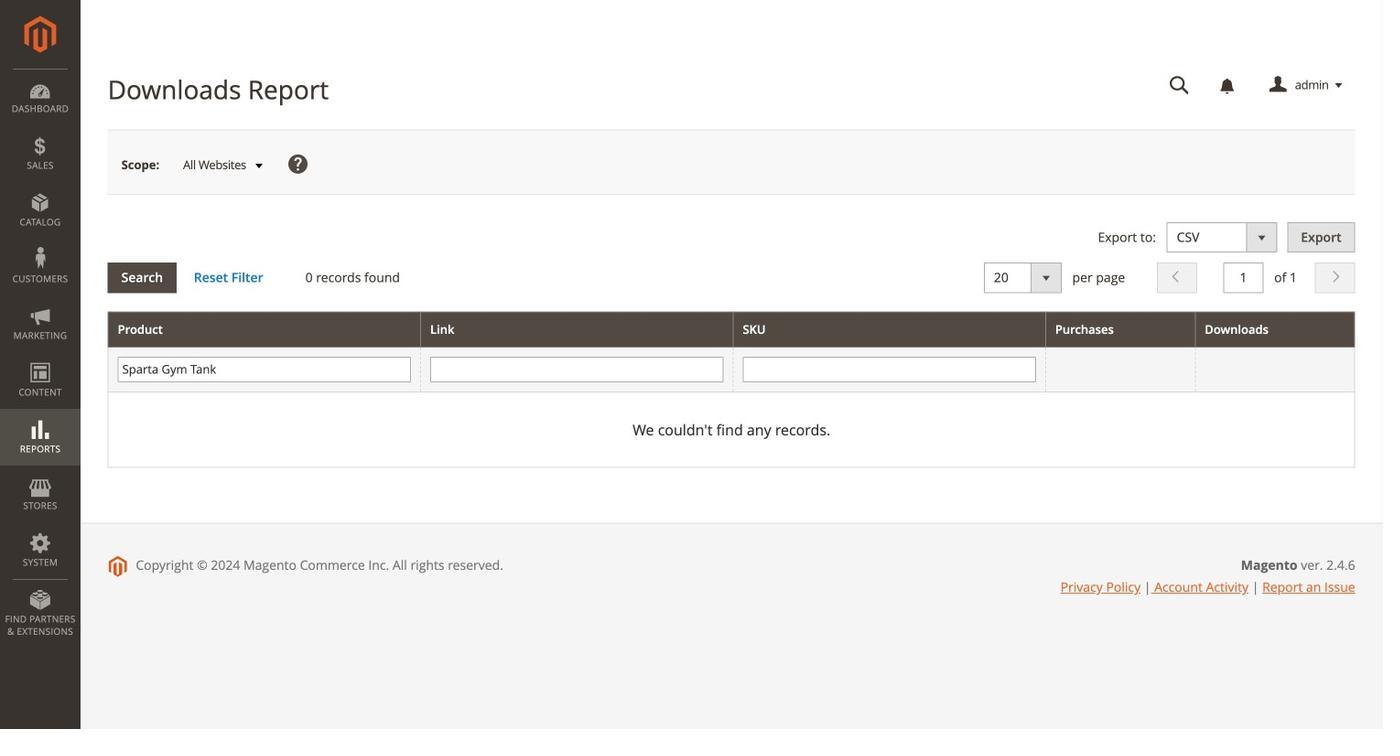 Task type: locate. For each thing, give the bounding box(es) containing it.
magento admin panel image
[[24, 16, 56, 53]]

None text field
[[1157, 70, 1203, 102], [118, 357, 411, 383], [1157, 70, 1203, 102], [118, 357, 411, 383]]

None text field
[[1224, 263, 1264, 293], [430, 357, 724, 383], [743, 357, 1037, 383], [1224, 263, 1264, 293], [430, 357, 724, 383], [743, 357, 1037, 383]]

menu bar
[[0, 69, 81, 648]]



